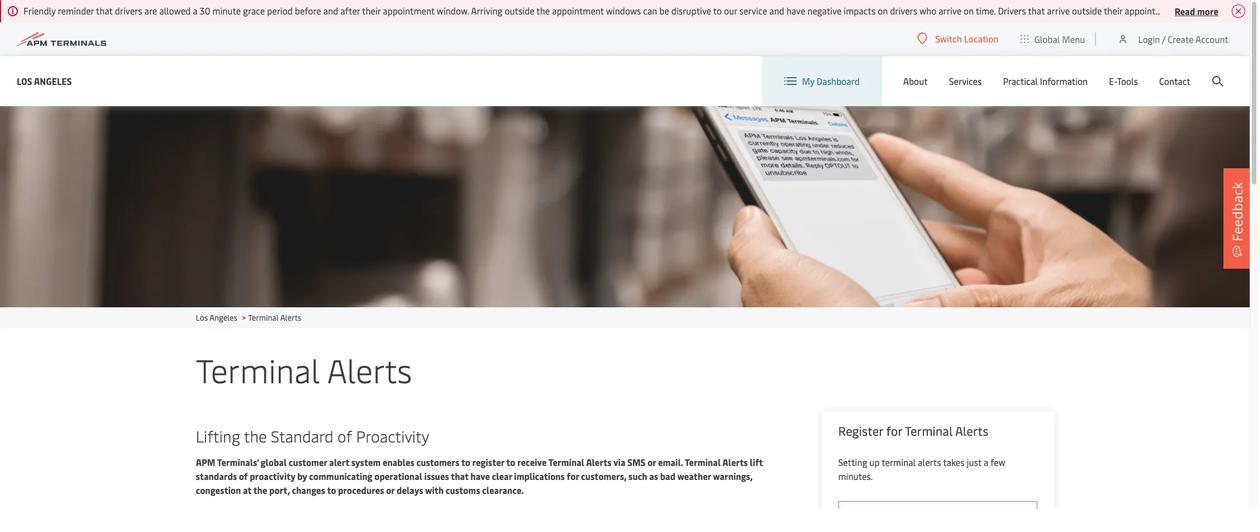 Task type: describe. For each thing, give the bounding box(es) containing it.
friendly reminder that drivers are allowed a 30 minute grace period before and after their appointment window. arriving outside the appointment windows can be disruptive to our service and have negative impacts on drivers who arrive on time. drivers that arrive outside their appointment window will be turne
[[23, 4, 1259, 17]]

standard
[[271, 425, 334, 447]]

terminal down los angeles > terminal alerts
[[196, 348, 320, 392]]

customers,
[[581, 470, 627, 482]]

read more
[[1175, 5, 1219, 17]]

after
[[341, 4, 360, 17]]

global
[[1035, 33, 1061, 45]]

1 vertical spatial los angeles link
[[196, 312, 238, 323]]

1 horizontal spatial or
[[648, 456, 657, 468]]

congestion
[[196, 484, 241, 496]]

operational
[[375, 470, 423, 482]]

that inside the apm terminals' global customer alert system enables customers to register to receive terminal alerts via sms or email. terminal alerts lift standards of proactivity by communicating operational issues that have clear implications for customers, such as bad weather warnings, congestion at the port, changes to procedures or delays with customs clearance.
[[451, 470, 469, 482]]

1 on from the left
[[878, 4, 888, 17]]

clear
[[492, 470, 512, 482]]

few
[[991, 456, 1006, 468]]

1 appointment from the left
[[383, 4, 435, 17]]

terminal
[[882, 456, 916, 468]]

0 horizontal spatial that
[[96, 4, 113, 17]]

global menu button
[[1010, 22, 1097, 56]]

before
[[295, 4, 321, 17]]

up
[[870, 456, 880, 468]]

los for los angeles
[[17, 75, 32, 87]]

who
[[920, 4, 937, 17]]

global menu
[[1035, 33, 1086, 45]]

with
[[425, 484, 444, 496]]

customers
[[417, 456, 460, 468]]

terminal up weather
[[685, 456, 721, 468]]

feedback button
[[1224, 168, 1252, 269]]

proactivity
[[250, 470, 296, 482]]

e-
[[1110, 75, 1118, 87]]

sms
[[628, 456, 646, 468]]

can
[[644, 4, 658, 17]]

lift
[[750, 456, 763, 468]]

2 arrive from the left
[[1048, 4, 1071, 17]]

1 horizontal spatial of
[[338, 425, 352, 447]]

proactivity
[[356, 425, 429, 447]]

about button
[[904, 56, 928, 106]]

our
[[724, 4, 738, 17]]

login / create account
[[1139, 33, 1229, 45]]

2 horizontal spatial that
[[1029, 4, 1046, 17]]

are
[[145, 4, 157, 17]]

changes
[[292, 484, 325, 496]]

los angeles
[[17, 75, 72, 87]]

have for that
[[471, 470, 490, 482]]

alerts
[[919, 456, 942, 468]]

disruptive
[[672, 4, 712, 17]]

such
[[629, 470, 648, 482]]

terminal right >
[[248, 312, 279, 323]]

impacts
[[844, 4, 876, 17]]

read
[[1175, 5, 1196, 17]]

2 on from the left
[[964, 4, 974, 17]]

warnings,
[[713, 470, 753, 482]]

customer
[[289, 456, 327, 468]]

lifting the standard of proactivity
[[196, 425, 429, 447]]

1 drivers from the left
[[115, 4, 142, 17]]

receive
[[518, 456, 547, 468]]

terminal alerts
[[196, 348, 412, 392]]

window.
[[437, 4, 469, 17]]

issues
[[425, 470, 449, 482]]

practical information
[[1004, 75, 1089, 87]]

services
[[950, 75, 982, 87]]

services button
[[950, 56, 982, 106]]

los for los angeles > terminal alerts
[[196, 312, 208, 323]]

to up clear
[[507, 456, 516, 468]]

register
[[473, 456, 505, 468]]

by
[[297, 470, 307, 482]]

switch location button
[[918, 32, 999, 45]]

my
[[803, 75, 815, 87]]

more
[[1198, 5, 1219, 17]]

minutes.
[[839, 470, 873, 482]]

at
[[243, 484, 252, 496]]

arriving
[[471, 4, 503, 17]]

communicating
[[309, 470, 373, 482]]

drivers
[[999, 4, 1027, 17]]

1 be from the left
[[660, 4, 670, 17]]

30
[[200, 4, 210, 17]]

menu
[[1063, 33, 1086, 45]]

bad
[[661, 470, 676, 482]]

account
[[1196, 33, 1229, 45]]

global
[[261, 456, 287, 468]]

will
[[1212, 4, 1226, 17]]

1 their from the left
[[362, 4, 381, 17]]

terminal up alerts
[[905, 423, 953, 439]]



Task type: locate. For each thing, give the bounding box(es) containing it.
1 vertical spatial the
[[244, 425, 267, 447]]

1 horizontal spatial on
[[964, 4, 974, 17]]

drivers left are
[[115, 4, 142, 17]]

on left time. at the top of the page
[[964, 4, 974, 17]]

be right will
[[1229, 4, 1238, 17]]

e-tools button
[[1110, 56, 1139, 106]]

los
[[17, 75, 32, 87], [196, 312, 208, 323]]

turne
[[1240, 4, 1259, 17]]

login / create account link
[[1118, 22, 1229, 55]]

setting
[[839, 456, 868, 468]]

of up at
[[239, 470, 248, 482]]

0 vertical spatial have
[[787, 4, 806, 17]]

1 horizontal spatial appointment
[[552, 4, 604, 17]]

switch location
[[936, 32, 999, 45]]

arrive right who
[[939, 4, 962, 17]]

los angeles > terminal alerts
[[196, 312, 302, 323]]

appointment left 'window.'
[[383, 4, 435, 17]]

1 horizontal spatial that
[[451, 470, 469, 482]]

as
[[650, 470, 659, 482]]

information
[[1041, 75, 1089, 87]]

0 vertical spatial of
[[338, 425, 352, 447]]

0 horizontal spatial and
[[324, 4, 338, 17]]

/
[[1163, 33, 1166, 45]]

contact
[[1160, 75, 1191, 87]]

on
[[878, 4, 888, 17], [964, 4, 974, 17]]

1 vertical spatial or
[[386, 484, 395, 496]]

lifting
[[196, 425, 240, 447]]

2 their from the left
[[1105, 4, 1123, 17]]

0 vertical spatial angeles
[[34, 75, 72, 87]]

period
[[267, 4, 293, 17]]

1 horizontal spatial los
[[196, 312, 208, 323]]

or up as
[[648, 456, 657, 468]]

a inside setting up terminal alerts takes just a few minutes.
[[984, 456, 989, 468]]

implications
[[514, 470, 565, 482]]

1 horizontal spatial angeles
[[210, 312, 238, 323]]

minute
[[213, 4, 241, 17]]

apm terminals launches global customer alerts solution image
[[0, 106, 1251, 307]]

0 horizontal spatial appointment
[[383, 4, 435, 17]]

3 appointment from the left
[[1125, 4, 1177, 17]]

have for and
[[787, 4, 806, 17]]

arrive
[[939, 4, 962, 17], [1048, 4, 1071, 17]]

for up terminal
[[887, 423, 903, 439]]

time.
[[976, 4, 996, 17]]

create
[[1169, 33, 1194, 45]]

0 horizontal spatial los angeles link
[[17, 74, 72, 88]]

setting up terminal alerts takes just a few minutes.
[[839, 456, 1006, 482]]

of up alert
[[338, 425, 352, 447]]

1 horizontal spatial drivers
[[891, 4, 918, 17]]

a for 30
[[193, 4, 198, 17]]

to left the our
[[714, 4, 722, 17]]

read more button
[[1175, 4, 1219, 18]]

allowed
[[159, 4, 191, 17]]

reminder
[[58, 4, 94, 17]]

login
[[1139, 33, 1161, 45]]

0 vertical spatial the
[[537, 4, 550, 17]]

be right can
[[660, 4, 670, 17]]

system
[[352, 456, 381, 468]]

1 horizontal spatial and
[[770, 4, 785, 17]]

a left 30
[[193, 4, 198, 17]]

enables
[[383, 456, 415, 468]]

0 vertical spatial for
[[887, 423, 903, 439]]

1 vertical spatial for
[[567, 470, 579, 482]]

to down 'communicating'
[[327, 484, 336, 496]]

alerts
[[280, 312, 302, 323], [327, 348, 412, 392], [956, 423, 989, 439], [586, 456, 612, 468], [723, 456, 748, 468]]

1 horizontal spatial arrive
[[1048, 4, 1071, 17]]

or
[[648, 456, 657, 468], [386, 484, 395, 496]]

alert
[[329, 456, 350, 468]]

2 drivers from the left
[[891, 4, 918, 17]]

1 vertical spatial of
[[239, 470, 248, 482]]

and
[[324, 4, 338, 17], [770, 4, 785, 17]]

switch
[[936, 32, 962, 45]]

terminals'
[[217, 456, 259, 468]]

0 horizontal spatial outside
[[505, 4, 535, 17]]

apm
[[196, 456, 215, 468]]

negative
[[808, 4, 842, 17]]

windows
[[606, 4, 641, 17]]

just
[[967, 456, 982, 468]]

the
[[537, 4, 550, 17], [244, 425, 267, 447], [253, 484, 267, 496]]

for left customers,
[[567, 470, 579, 482]]

2 vertical spatial the
[[253, 484, 267, 496]]

contact button
[[1160, 56, 1191, 106]]

angeles
[[34, 75, 72, 87], [210, 312, 238, 323]]

that right drivers
[[1029, 4, 1046, 17]]

arrive up global menu in the top right of the page
[[1048, 4, 1071, 17]]

1 horizontal spatial be
[[1229, 4, 1238, 17]]

have left 'negative'
[[787, 4, 806, 17]]

weather
[[678, 470, 712, 482]]

grace
[[243, 4, 265, 17]]

1 horizontal spatial a
[[984, 456, 989, 468]]

0 vertical spatial a
[[193, 4, 198, 17]]

2 be from the left
[[1229, 4, 1238, 17]]

location
[[965, 32, 999, 45]]

register for terminal alerts
[[839, 423, 989, 439]]

angeles for los angeles > terminal alerts
[[210, 312, 238, 323]]

terminal up implications
[[549, 456, 585, 468]]

that right reminder
[[96, 4, 113, 17]]

terminal
[[248, 312, 279, 323], [196, 348, 320, 392], [905, 423, 953, 439], [549, 456, 585, 468], [685, 456, 721, 468]]

0 horizontal spatial for
[[567, 470, 579, 482]]

0 horizontal spatial a
[[193, 4, 198, 17]]

appointment left windows
[[552, 4, 604, 17]]

or down operational
[[386, 484, 395, 496]]

practical
[[1004, 75, 1038, 87]]

1 horizontal spatial los angeles link
[[196, 312, 238, 323]]

about
[[904, 75, 928, 87]]

dashboard
[[817, 75, 860, 87]]

register
[[839, 423, 884, 439]]

1 and from the left
[[324, 4, 338, 17]]

appointment up login
[[1125, 4, 1177, 17]]

close alert image
[[1233, 4, 1246, 18]]

0 vertical spatial los angeles link
[[17, 74, 72, 88]]

1 horizontal spatial outside
[[1073, 4, 1103, 17]]

1 arrive from the left
[[939, 4, 962, 17]]

0 vertical spatial or
[[648, 456, 657, 468]]

and right service
[[770, 4, 785, 17]]

1 vertical spatial angeles
[[210, 312, 238, 323]]

0 vertical spatial los
[[17, 75, 32, 87]]

a for few
[[984, 456, 989, 468]]

2 horizontal spatial appointment
[[1125, 4, 1177, 17]]

on right impacts
[[878, 4, 888, 17]]

takes
[[944, 456, 965, 468]]

that up customs
[[451, 470, 469, 482]]

drivers
[[115, 4, 142, 17], [891, 4, 918, 17]]

a right just on the bottom right of page
[[984, 456, 989, 468]]

tools
[[1118, 75, 1139, 87]]

1 vertical spatial have
[[471, 470, 490, 482]]

0 horizontal spatial or
[[386, 484, 395, 496]]

outside
[[505, 4, 535, 17], [1073, 4, 1103, 17]]

0 horizontal spatial be
[[660, 4, 670, 17]]

0 horizontal spatial arrive
[[939, 4, 962, 17]]

drivers left who
[[891, 4, 918, 17]]

outside right arriving
[[505, 4, 535, 17]]

apm terminals' global customer alert system enables customers to register to receive terminal alerts via sms or email. terminal alerts lift standards of proactivity by communicating operational issues that have clear implications for customers, such as bad weather warnings, congestion at the port, changes to procedures or delays with customs clearance.
[[196, 456, 763, 496]]

angeles for los angeles
[[34, 75, 72, 87]]

e-tools
[[1110, 75, 1139, 87]]

of
[[338, 425, 352, 447], [239, 470, 248, 482]]

my dashboard
[[803, 75, 860, 87]]

for inside the apm terminals' global customer alert system enables customers to register to receive terminal alerts via sms or email. terminal alerts lift standards of proactivity by communicating operational issues that have clear implications for customers, such as bad weather warnings, congestion at the port, changes to procedures or delays with customs clearance.
[[567, 470, 579, 482]]

1 vertical spatial los
[[196, 312, 208, 323]]

have inside the apm terminals' global customer alert system enables customers to register to receive terminal alerts via sms or email. terminal alerts lift standards of proactivity by communicating operational issues that have clear implications for customers, such as bad weather warnings, congestion at the port, changes to procedures or delays with customs clearance.
[[471, 470, 490, 482]]

port,
[[269, 484, 290, 496]]

have down register
[[471, 470, 490, 482]]

window
[[1179, 4, 1210, 17]]

0 horizontal spatial of
[[239, 470, 248, 482]]

0 horizontal spatial drivers
[[115, 4, 142, 17]]

0 horizontal spatial los
[[17, 75, 32, 87]]

2 and from the left
[[770, 4, 785, 17]]

practical information button
[[1004, 56, 1089, 106]]

1 outside from the left
[[505, 4, 535, 17]]

>
[[242, 312, 246, 323]]

delays
[[397, 484, 424, 496]]

and left after
[[324, 4, 338, 17]]

0 horizontal spatial their
[[362, 4, 381, 17]]

2 outside from the left
[[1073, 4, 1103, 17]]

0 horizontal spatial angeles
[[34, 75, 72, 87]]

to left register
[[462, 456, 471, 468]]

standards
[[196, 470, 237, 482]]

appointment
[[383, 4, 435, 17], [552, 4, 604, 17], [1125, 4, 1177, 17]]

outside up menu
[[1073, 4, 1103, 17]]

email.
[[659, 456, 683, 468]]

0 horizontal spatial have
[[471, 470, 490, 482]]

their
[[362, 4, 381, 17], [1105, 4, 1123, 17]]

be
[[660, 4, 670, 17], [1229, 4, 1238, 17]]

clearance.
[[482, 484, 524, 496]]

0 horizontal spatial on
[[878, 4, 888, 17]]

the inside the apm terminals' global customer alert system enables customers to register to receive terminal alerts via sms or email. terminal alerts lift standards of proactivity by communicating operational issues that have clear implications for customers, such as bad weather warnings, congestion at the port, changes to procedures or delays with customs clearance.
[[253, 484, 267, 496]]

of inside the apm terminals' global customer alert system enables customers to register to receive terminal alerts via sms or email. terminal alerts lift standards of proactivity by communicating operational issues that have clear implications for customers, such as bad weather warnings, congestion at the port, changes to procedures or delays with customs clearance.
[[239, 470, 248, 482]]

1 horizontal spatial their
[[1105, 4, 1123, 17]]

my dashboard button
[[785, 56, 860, 106]]

2 appointment from the left
[[552, 4, 604, 17]]

1 horizontal spatial for
[[887, 423, 903, 439]]

1 horizontal spatial have
[[787, 4, 806, 17]]

1 vertical spatial a
[[984, 456, 989, 468]]



Task type: vqa. For each thing, say whether or not it's contained in the screenshot.
leftmost have
yes



